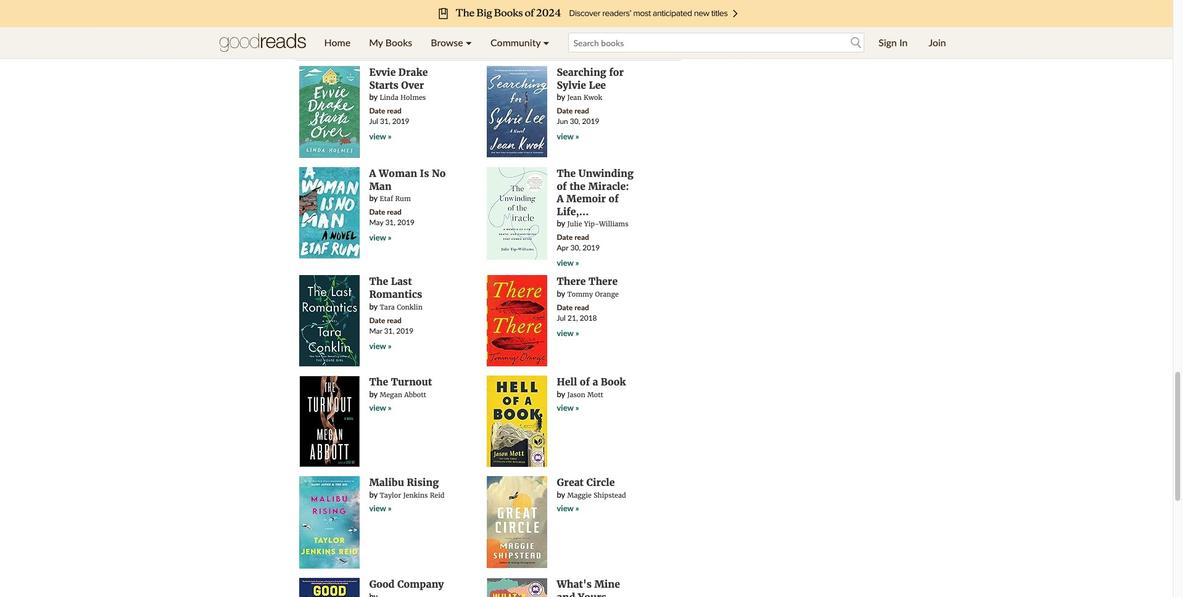 Task type: vqa. For each thing, say whether or not it's contained in the screenshot.
…more link to the bottom
no



Task type: describe. For each thing, give the bounding box(es) containing it.
31, inside the last romantics by tara conklin date read mar 31, 2019 view »
[[384, 326, 395, 335]]

more
[[621, 19, 640, 29]]

no
[[432, 167, 446, 180]]

» inside the 'great circle by maggie shipstead view »'
[[576, 504, 579, 514]]

2019 inside evvie drake starts over by linda  holmes date read jul 31, 2019 view »
[[392, 117, 410, 126]]

the unwinding of the miracle: a memoir of life, death, and everything that comes after image
[[487, 167, 547, 260]]

maggie shipstead link
[[567, 491, 626, 500]]

date inside there there by tommy orange date read jul 21, 2018 view »
[[557, 303, 573, 312]]

» inside hell of a book by jason mott view »
[[576, 403, 579, 413]]

jun
[[557, 117, 568, 126]]

the last romantics link
[[369, 276, 422, 301]]

my books
[[369, 36, 412, 48]]

drake
[[399, 66, 428, 78]]

evvie drake starts over image
[[299, 66, 360, 158]]

life,...
[[557, 205, 589, 218]]

by inside there there by tommy orange date read jul 21, 2018 view »
[[557, 289, 566, 299]]

good company image
[[299, 579, 360, 597]]

orange
[[595, 290, 619, 299]]

» inside a woman is no man by etaf rum date read may 31, 2019 view »
[[388, 233, 392, 243]]

community ▾ button
[[481, 27, 559, 58]]

unwinding
[[579, 167, 634, 180]]

rum
[[395, 195, 411, 203]]

the unwinding of the miracle: a memoir of life,... link
[[557, 167, 634, 218]]

bookshelf
[[295, 46, 339, 56]]

by inside a woman is no man by etaf rum date read may 31, 2019 view »
[[369, 193, 378, 203]]

of inside bookshelf (showing 1-12 of 30)
[[386, 47, 392, 55]]

of left the at the top left
[[557, 180, 567, 192]]

there there by tommy orange date read jul 21, 2018 view »
[[557, 276, 619, 338]]

there there link
[[557, 276, 618, 288]]

evvie
[[369, 66, 396, 78]]

of down the miracle:
[[609, 193, 619, 205]]

community
[[491, 36, 541, 48]]

the last romantics image
[[299, 276, 360, 367]]

in
[[900, 36, 908, 48]]

view » link down linda
[[369, 132, 392, 141]]

tara
[[380, 303, 395, 311]]

view inside the last romantics by tara conklin date read mar 31, 2019 view »
[[369, 341, 386, 351]]

starts
[[369, 79, 399, 91]]

view » link down the jun
[[557, 132, 579, 141]]

evvie drake starts over link
[[369, 66, 428, 91]]

jason
[[567, 391, 586, 399]]

sign
[[879, 36, 897, 48]]

(showing
[[341, 47, 368, 55]]

» inside searching for sylvie lee by jean kwok date read jun 30, 2019 view »
[[576, 132, 579, 141]]

searching for sylvie lee by jean kwok date read jun 30, 2019 view »
[[557, 66, 624, 141]]

etaf
[[380, 195, 393, 203]]

miracle:
[[589, 180, 629, 192]]

evvie drake starts over by linda  holmes date read jul 31, 2019 view »
[[369, 66, 428, 141]]

by inside searching for sylvie lee by jean kwok date read jun 30, 2019 view »
[[557, 92, 566, 102]]

join link
[[920, 27, 956, 58]]

megan
[[380, 391, 402, 399]]

kwok
[[584, 93, 602, 102]]

2019 inside searching for sylvie lee by jean kwok date read jun 30, 2019 view »
[[582, 117, 600, 126]]

30, inside searching for sylvie lee by jean kwok date read jun 30, 2019 view »
[[570, 117, 581, 126]]

a woman is no man link
[[369, 167, 446, 192]]

2 there from the left
[[589, 276, 618, 288]]

sylvie
[[557, 79, 586, 91]]

the turnout image
[[299, 376, 360, 467]]

apr
[[557, 243, 569, 253]]

hell of a book link
[[557, 376, 626, 388]]

my
[[369, 36, 383, 48]]

taylor
[[380, 491, 401, 500]]

read inside evvie drake starts over by linda  holmes date read jul 31, 2019 view »
[[387, 106, 402, 116]]

2018
[[580, 314, 597, 323]]

what's
[[557, 579, 592, 591]]

» inside evvie drake starts over by linda  holmes date read jul 31, 2019 view »
[[388, 132, 392, 141]]

1-
[[370, 47, 376, 55]]

jul inside there there by tommy orange date read jul 21, 2018 view »
[[557, 314, 566, 323]]

the turnout link
[[369, 376, 432, 388]]

malibu rising image
[[299, 477, 360, 569]]

browse ▾ button
[[422, 27, 481, 58]]

great circle by maggie shipstead view »
[[557, 477, 626, 514]]

the unwinding of the miracle: a memoir of life,... by julie yip-williams date read apr 30, 2019 view »
[[557, 167, 634, 268]]

jason mott link
[[567, 391, 604, 399]]

and
[[557, 591, 576, 597]]

31, inside evvie drake starts over by linda  holmes date read jul 31, 2019 view »
[[380, 117, 390, 126]]

taylor jenkins reid link
[[380, 491, 445, 500]]

by inside evvie drake starts over by linda  holmes date read jul 31, 2019 view »
[[369, 92, 378, 102]]

what's mine and yours link
[[557, 579, 620, 597]]

lee
[[589, 79, 606, 91]]

view inside evvie drake starts over by linda  holmes date read jul 31, 2019 view »
[[369, 132, 386, 141]]

view » link down megan
[[369, 403, 392, 413]]

mott
[[588, 391, 604, 399]]

malibu
[[369, 477, 404, 489]]

linda  holmes link
[[380, 93, 426, 102]]

by inside the turnout by megan abbott view »
[[369, 389, 378, 399]]

by inside "malibu rising by taylor jenkins reid view »"
[[369, 490, 378, 500]]

is
[[420, 167, 429, 180]]

browse
[[431, 36, 463, 48]]

home link
[[315, 27, 360, 58]]

more members…
[[621, 19, 681, 29]]

good
[[369, 579, 395, 591]]

holmes
[[401, 93, 426, 102]]

» inside the turnout by megan abbott view »
[[388, 403, 392, 413]]

book
[[601, 376, 626, 388]]

view inside the 'great circle by maggie shipstead view »'
[[557, 504, 574, 514]]

read inside the last romantics by tara conklin date read mar 31, 2019 view »
[[387, 316, 402, 325]]

tommy orange link
[[567, 290, 619, 299]]

menu containing home
[[315, 27, 559, 58]]

good company link
[[369, 579, 444, 591]]

what's mine and yours
[[557, 579, 620, 597]]

great circle link
[[557, 477, 615, 489]]

Search for books to add to your shelves search field
[[568, 33, 865, 52]]

by inside the unwinding of the miracle: a memoir of life,... by julie yip-williams date read apr 30, 2019 view »
[[557, 219, 566, 229]]

view » link down mar
[[369, 341, 392, 351]]

jean kwok link
[[567, 93, 602, 102]]

1 there from the left
[[557, 276, 586, 288]]

great
[[557, 477, 584, 489]]

read inside searching for sylvie lee by jean kwok date read jun 30, 2019 view »
[[575, 106, 589, 116]]

community ▾
[[491, 36, 550, 48]]

julie yip-williams link
[[567, 220, 629, 229]]

my books link
[[360, 27, 422, 58]]

read inside a woman is no man by etaf rum date read may 31, 2019 view »
[[387, 207, 402, 217]]

view » link down maggie
[[557, 504, 579, 514]]

date inside searching for sylvie lee by jean kwok date read jun 30, 2019 view »
[[557, 106, 573, 116]]

date inside a woman is no man by etaf rum date read may 31, 2019 view »
[[369, 207, 385, 217]]

jean
[[567, 93, 582, 102]]

searching for sylvie lee link
[[557, 66, 624, 91]]



Task type: locate. For each thing, give the bounding box(es) containing it.
view down mar
[[369, 341, 386, 351]]

join
[[929, 36, 947, 48]]

0 vertical spatial the
[[557, 167, 576, 180]]

the for romantics
[[369, 276, 388, 288]]

0 vertical spatial 31,
[[380, 117, 390, 126]]

» down "21,"
[[576, 328, 579, 338]]

a
[[593, 376, 598, 388]]

good company
[[369, 579, 444, 591]]

yip-
[[584, 220, 599, 229]]

» down jean
[[576, 132, 579, 141]]

30, right the jun
[[570, 117, 581, 126]]

read down julie
[[575, 233, 589, 242]]

menu
[[315, 27, 559, 58]]

0 horizontal spatial jul
[[369, 117, 378, 126]]

the
[[570, 180, 586, 192]]

Search books text field
[[568, 33, 865, 52]]

the inside the last romantics by tara conklin date read mar 31, 2019 view »
[[369, 276, 388, 288]]

the most anticipated books of 2024 image
[[93, 0, 1080, 27]]

a inside a woman is no man by etaf rum date read may 31, 2019 view »
[[369, 167, 376, 180]]

view » link down apr
[[557, 258, 579, 268]]

2019 down kwok
[[582, 117, 600, 126]]

bookshelf link
[[295, 46, 339, 56]]

▾ inside community ▾ dropdown button
[[543, 36, 550, 48]]

searching for sylvie lee image
[[487, 66, 547, 157]]

» up there there 'link'
[[576, 258, 579, 268]]

there
[[557, 276, 586, 288], [589, 276, 618, 288]]

by down hell
[[557, 389, 566, 399]]

view » link down jason
[[557, 403, 579, 413]]

the up megan
[[369, 376, 388, 388]]

by left tara
[[369, 302, 378, 311]]

last
[[391, 276, 412, 288]]

view down maggie
[[557, 504, 574, 514]]

date up the jun
[[557, 106, 573, 116]]

by left linda
[[369, 92, 378, 102]]

more members… link
[[621, 19, 681, 29]]

1 horizontal spatial ▾
[[543, 36, 550, 48]]

» down "etaf"
[[388, 233, 392, 243]]

by left the taylor on the left of page
[[369, 490, 378, 500]]

by left megan
[[369, 389, 378, 399]]

1 vertical spatial a
[[557, 193, 564, 205]]

what's mine and yours image
[[487, 579, 547, 597]]

jul
[[369, 117, 378, 126], [557, 314, 566, 323]]

view down "21,"
[[557, 328, 574, 338]]

▾ inside browse ▾ dropdown button
[[466, 36, 472, 48]]

2 vertical spatial the
[[369, 376, 388, 388]]

the up romantics
[[369, 276, 388, 288]]

home
[[324, 36, 351, 48]]

there up tommy
[[557, 276, 586, 288]]

rising
[[407, 477, 439, 489]]

view inside hell of a book by jason mott view »
[[557, 403, 574, 413]]

bookshelf (showing 1-12 of 30)
[[295, 46, 403, 56]]

read inside there there by tommy orange date read jul 21, 2018 view »
[[575, 303, 589, 312]]

read down 'jean kwok' link
[[575, 106, 589, 116]]

there up orange
[[589, 276, 618, 288]]

a inside the unwinding of the miracle: a memoir of life,... by julie yip-williams date read apr 30, 2019 view »
[[557, 193, 564, 205]]

view inside searching for sylvie lee by jean kwok date read jun 30, 2019 view »
[[557, 132, 574, 141]]

2 ▾ from the left
[[543, 36, 550, 48]]

view
[[369, 132, 386, 141], [557, 132, 574, 141], [369, 233, 386, 243], [557, 258, 574, 268], [557, 328, 574, 338], [369, 341, 386, 351], [369, 403, 386, 413], [557, 403, 574, 413], [369, 504, 386, 514], [557, 504, 574, 514]]

view inside a woman is no man by etaf rum date read may 31, 2019 view »
[[369, 233, 386, 243]]

by left "etaf"
[[369, 193, 378, 203]]

mar
[[369, 326, 382, 335]]

the
[[557, 167, 576, 180], [369, 276, 388, 288], [369, 376, 388, 388]]

1 vertical spatial 30,
[[571, 243, 581, 253]]

searching
[[557, 66, 607, 78]]

romantics
[[369, 288, 422, 301]]

the for of
[[557, 167, 576, 180]]

for
[[609, 66, 624, 78]]

read up 2018
[[575, 303, 589, 312]]

woman
[[379, 167, 417, 180]]

by down great
[[557, 490, 566, 500]]

a woman is no man image
[[299, 167, 360, 259]]

date up mar
[[369, 316, 385, 325]]

tommy
[[567, 290, 593, 299]]

» down megan
[[388, 403, 392, 413]]

abbott
[[404, 391, 426, 399]]

of left a
[[580, 376, 590, 388]]

linda
[[380, 93, 399, 102]]

▾
[[466, 36, 472, 48], [543, 36, 550, 48]]

date inside evvie drake starts over by linda  holmes date read jul 31, 2019 view »
[[369, 106, 385, 116]]

books
[[386, 36, 412, 48]]

view » link
[[369, 132, 392, 141], [557, 132, 579, 141], [369, 233, 392, 243], [557, 258, 579, 268], [557, 328, 579, 338], [369, 341, 392, 351], [369, 403, 392, 413], [557, 403, 579, 413], [369, 504, 392, 514], [557, 504, 579, 514]]

0 horizontal spatial ▾
[[466, 36, 472, 48]]

30)
[[393, 47, 403, 55]]

by inside the 'great circle by maggie shipstead view »'
[[557, 490, 566, 500]]

2019 down yip-
[[583, 243, 600, 253]]

1 horizontal spatial there
[[589, 276, 618, 288]]

view inside "malibu rising by taylor jenkins reid view »"
[[369, 504, 386, 514]]

etaf rum link
[[380, 195, 411, 203]]

company
[[397, 579, 444, 591]]

over
[[401, 79, 424, 91]]

31, right mar
[[384, 326, 395, 335]]

» inside there there by tommy orange date read jul 21, 2018 view »
[[576, 328, 579, 338]]

view down megan
[[369, 403, 386, 413]]

read down linda
[[387, 106, 402, 116]]

30, inside the unwinding of the miracle: a memoir of life,... by julie yip-williams date read apr 30, 2019 view »
[[571, 243, 581, 253]]

a up life,...
[[557, 193, 564, 205]]

view inside the unwinding of the miracle: a memoir of life,... by julie yip-williams date read apr 30, 2019 view »
[[557, 258, 574, 268]]

2019 inside the last romantics by tara conklin date read mar 31, 2019 view »
[[396, 326, 414, 335]]

mine
[[595, 579, 620, 591]]

by left julie
[[557, 219, 566, 229]]

read inside the unwinding of the miracle: a memoir of life,... by julie yip-williams date read apr 30, 2019 view »
[[575, 233, 589, 242]]

▾ right the community
[[543, 36, 550, 48]]

▾ right browse
[[466, 36, 472, 48]]

reid
[[430, 491, 445, 500]]

view » link down may
[[369, 233, 392, 243]]

date inside the last romantics by tara conklin date read mar 31, 2019 view »
[[369, 316, 385, 325]]

hell of a book image
[[487, 376, 547, 467]]

view inside the turnout by megan abbott view »
[[369, 403, 386, 413]]

the inside the turnout by megan abbott view »
[[369, 376, 388, 388]]

1 vertical spatial the
[[369, 276, 388, 288]]

by
[[369, 92, 378, 102], [557, 92, 566, 102], [369, 193, 378, 203], [557, 219, 566, 229], [557, 289, 566, 299], [369, 302, 378, 311], [369, 389, 378, 399], [557, 389, 566, 399], [369, 490, 378, 500], [557, 490, 566, 500]]

megan abbott link
[[380, 391, 426, 399]]

view down the jun
[[557, 132, 574, 141]]

date inside the unwinding of the miracle: a memoir of life,... by julie yip-williams date read apr 30, 2019 view »
[[557, 233, 573, 242]]

browse ▾
[[431, 36, 472, 48]]

2019 inside the unwinding of the miracle: a memoir of life,... by julie yip-williams date read apr 30, 2019 view »
[[583, 243, 600, 253]]

read down the etaf rum link
[[387, 207, 402, 217]]

jenkins
[[403, 491, 428, 500]]

by left jean
[[557, 92, 566, 102]]

members…
[[642, 19, 681, 29]]

0 vertical spatial a
[[369, 167, 376, 180]]

1 vertical spatial jul
[[557, 314, 566, 323]]

by inside the last romantics by tara conklin date read mar 31, 2019 view »
[[369, 302, 378, 311]]

a
[[369, 167, 376, 180], [557, 193, 564, 205]]

by left tommy
[[557, 289, 566, 299]]

2019 down linda  holmes link
[[392, 117, 410, 126]]

30,
[[570, 117, 581, 126], [571, 243, 581, 253]]

date
[[369, 106, 385, 116], [557, 106, 573, 116], [369, 207, 385, 217], [557, 233, 573, 242], [557, 303, 573, 312], [369, 316, 385, 325]]

of right the 12
[[386, 47, 392, 55]]

view down linda
[[369, 132, 386, 141]]

21,
[[568, 314, 578, 323]]

date up may
[[369, 207, 385, 217]]

12
[[376, 47, 384, 55]]

1 vertical spatial 31,
[[385, 218, 396, 227]]

2 vertical spatial 31,
[[384, 326, 395, 335]]

0 horizontal spatial a
[[369, 167, 376, 180]]

memoir
[[567, 193, 606, 205]]

1 horizontal spatial a
[[557, 193, 564, 205]]

date down linda
[[369, 106, 385, 116]]

great circle image
[[487, 477, 547, 569]]

31, down linda
[[380, 117, 390, 126]]

williams
[[599, 220, 629, 229]]

date up "21,"
[[557, 303, 573, 312]]

view down apr
[[557, 258, 574, 268]]

conklin
[[397, 303, 423, 311]]

the up the at the top left
[[557, 167, 576, 180]]

view » link down the taylor on the left of page
[[369, 504, 392, 514]]

date up apr
[[557, 233, 573, 242]]

» down jason
[[576, 403, 579, 413]]

a woman is no man by etaf rum date read may 31, 2019 view »
[[369, 167, 446, 243]]

the turnout by megan abbott view »
[[369, 376, 432, 413]]

there there image
[[487, 276, 547, 367]]

1 ▾ from the left
[[466, 36, 472, 48]]

» inside the last romantics by tara conklin date read mar 31, 2019 view »
[[388, 341, 392, 351]]

tara conklin link
[[380, 303, 423, 311]]

view » link down "21,"
[[557, 328, 579, 338]]

30, right apr
[[571, 243, 581, 253]]

» down the taylor on the left of page
[[388, 504, 392, 514]]

31, right may
[[385, 218, 396, 227]]

of inside hell of a book by jason mott view »
[[580, 376, 590, 388]]

0 horizontal spatial there
[[557, 276, 586, 288]]

the last romantics by tara conklin date read mar 31, 2019 view »
[[369, 276, 423, 351]]

»
[[388, 132, 392, 141], [576, 132, 579, 141], [388, 233, 392, 243], [576, 258, 579, 268], [576, 328, 579, 338], [388, 341, 392, 351], [388, 403, 392, 413], [576, 403, 579, 413], [388, 504, 392, 514], [576, 504, 579, 514]]

hell
[[557, 376, 577, 388]]

maggie
[[567, 491, 592, 500]]

a up man at the left
[[369, 167, 376, 180]]

jul down starts
[[369, 117, 378, 126]]

the inside the unwinding of the miracle: a memoir of life,... by julie yip-williams date read apr 30, 2019 view »
[[557, 167, 576, 180]]

turnout
[[391, 376, 432, 388]]

2019 down rum
[[398, 218, 415, 227]]

▾ for browse ▾
[[466, 36, 472, 48]]

by inside hell of a book by jason mott view »
[[557, 389, 566, 399]]

malibu rising by taylor jenkins reid view »
[[369, 477, 445, 514]]

» up woman
[[388, 132, 392, 141]]

0 vertical spatial jul
[[369, 117, 378, 126]]

jul inside evvie drake starts over by linda  holmes date read jul 31, 2019 view »
[[369, 117, 378, 126]]

read down tara conklin link
[[387, 316, 402, 325]]

view down the taylor on the left of page
[[369, 504, 386, 514]]

view inside there there by tommy orange date read jul 21, 2018 view »
[[557, 328, 574, 338]]

the for by
[[369, 376, 388, 388]]

» down maggie
[[576, 504, 579, 514]]

» up the turnout link
[[388, 341, 392, 351]]

31, inside a woman is no man by etaf rum date read may 31, 2019 view »
[[385, 218, 396, 227]]

0 vertical spatial 30,
[[570, 117, 581, 126]]

jul left "21,"
[[557, 314, 566, 323]]

sign in
[[879, 36, 908, 48]]

malibu rising link
[[369, 477, 439, 489]]

2019 down tara conklin link
[[396, 326, 414, 335]]

view down jason
[[557, 403, 574, 413]]

sign in link
[[870, 27, 917, 58]]

view down may
[[369, 233, 386, 243]]

2019 inside a woman is no man by etaf rum date read may 31, 2019 view »
[[398, 218, 415, 227]]

circle
[[587, 477, 615, 489]]

1 horizontal spatial jul
[[557, 314, 566, 323]]

» inside the unwinding of the miracle: a memoir of life,... by julie yip-williams date read apr 30, 2019 view »
[[576, 258, 579, 268]]

» inside "malibu rising by taylor jenkins reid view »"
[[388, 504, 392, 514]]

▾ for community ▾
[[543, 36, 550, 48]]

julie
[[567, 220, 582, 229]]



